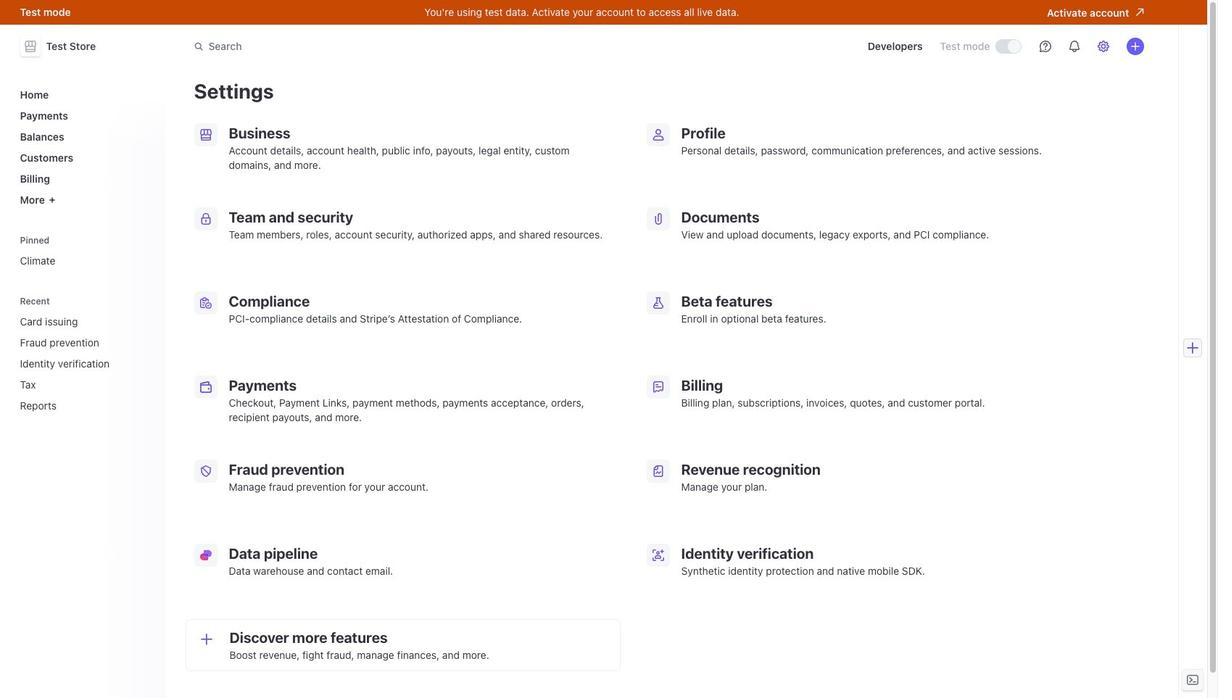 Task type: describe. For each thing, give the bounding box(es) containing it.
Search text field
[[185, 33, 594, 60]]

clear history image
[[142, 297, 151, 306]]

settings image
[[1098, 41, 1109, 52]]

core navigation links element
[[14, 83, 156, 212]]

2 recent element from the top
[[14, 310, 156, 418]]

1 recent element from the top
[[14, 291, 156, 418]]

help image
[[1040, 41, 1051, 52]]



Task type: locate. For each thing, give the bounding box(es) containing it.
Test mode checkbox
[[996, 40, 1021, 53]]

notifications image
[[1069, 41, 1080, 52]]

recent element
[[14, 291, 156, 418], [14, 310, 156, 418]]

None search field
[[185, 33, 594, 60]]

edit pins image
[[142, 236, 151, 245]]

pinned element
[[14, 230, 156, 273]]



Task type: vqa. For each thing, say whether or not it's contained in the screenshot.
Create inside button
no



